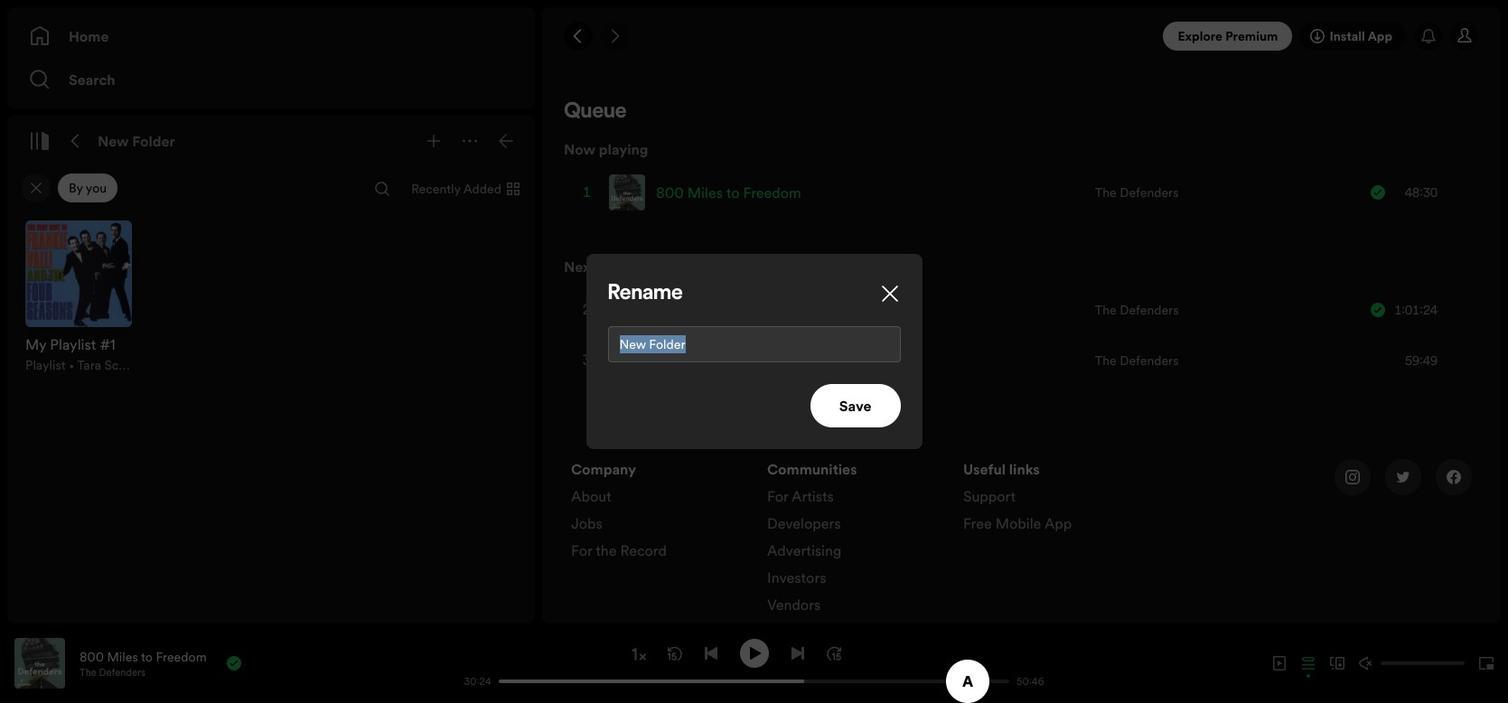 Task type: locate. For each thing, give the bounding box(es) containing it.
800 for 800 miles to freedom
[[656, 183, 684, 202]]

freedom inside cell
[[743, 183, 801, 202]]

the defenders
[[1095, 183, 1179, 202], [1095, 301, 1179, 319], [1095, 352, 1179, 370]]

joy
[[656, 351, 679, 371]]

1 horizontal spatial for
[[767, 486, 788, 506]]

install app
[[1330, 27, 1393, 45]]

800 inside 800 miles to freedom cell
[[656, 183, 684, 202]]

investors
[[767, 568, 826, 587]]

for inside company about jobs for the record
[[571, 540, 592, 560]]

clear filters image
[[29, 181, 43, 195]]

next from: the defenders
[[564, 257, 738, 277]]

free mobile app link
[[963, 513, 1072, 540]]

2 list from the left
[[767, 459, 942, 622]]

the defenders for freedom
[[1095, 183, 1179, 202]]

2 horizontal spatial list
[[963, 459, 1138, 540]]

1 vertical spatial miles
[[107, 648, 138, 666]]

by
[[69, 179, 83, 197]]

what's new image
[[1422, 29, 1436, 43]]

48:30 cell
[[1371, 168, 1463, 217]]

app inside install app link
[[1368, 27, 1393, 45]]

defenders inside 800 miles to freedom the defenders
[[99, 666, 145, 679]]

1:01:24 cell
[[1371, 286, 1463, 334]]

edit details dialog
[[586, 254, 922, 449]]

now
[[564, 139, 596, 159]]

0 vertical spatial freedom
[[743, 183, 801, 202]]

0 vertical spatial miles
[[688, 183, 723, 202]]

0 horizontal spatial list
[[571, 459, 746, 568]]

they haven't seen the last of us
[[656, 300, 873, 320]]

None search field
[[368, 174, 397, 203]]

you
[[86, 179, 107, 197]]

the defenders link for joy is resistance
[[1095, 352, 1179, 370]]

50:46
[[1017, 675, 1044, 688]]

instagram image
[[1346, 470, 1360, 484]]

3 list from the left
[[963, 459, 1138, 540]]

1 list from the left
[[571, 459, 746, 568]]

1 horizontal spatial app
[[1368, 27, 1393, 45]]

save button
[[810, 384, 901, 427]]

to for 800 miles to freedom the defenders
[[141, 648, 153, 666]]

skip forward 15 seconds image
[[826, 646, 841, 660]]

1 vertical spatial for
[[571, 540, 592, 560]]

us
[[856, 300, 873, 320]]

0 horizontal spatial freedom
[[156, 648, 207, 666]]

now playing
[[564, 139, 648, 159]]

investors link
[[767, 568, 826, 595]]

app right install
[[1368, 27, 1393, 45]]

0 horizontal spatial to
[[141, 648, 153, 666]]

they
[[656, 300, 688, 320]]

to
[[726, 183, 740, 202], [141, 648, 153, 666]]

support link
[[963, 486, 1016, 513]]

none search field inside 'main' element
[[368, 174, 397, 203]]

defenders for joy is resistance
[[1120, 352, 1179, 370]]

to inside 800 miles to freedom cell
[[726, 183, 740, 202]]

list containing communities
[[767, 459, 942, 622]]

for artists link
[[767, 486, 834, 513]]

1 horizontal spatial list
[[767, 459, 942, 622]]

facebook image
[[1447, 470, 1461, 484]]

change speed image
[[629, 645, 648, 663]]

mobile
[[996, 513, 1041, 533]]

search in your library image
[[375, 182, 390, 196]]

2 the defenders from the top
[[1095, 301, 1179, 319]]

1 horizontal spatial to
[[726, 183, 740, 202]]

playlist
[[25, 356, 66, 374]]

volume off image
[[1359, 656, 1374, 671]]

freedom inside 800 miles to freedom the defenders
[[156, 648, 207, 666]]

to inside 800 miles to freedom the defenders
[[141, 648, 153, 666]]

1 horizontal spatial freedom
[[743, 183, 801, 202]]

the defenders link
[[1095, 183, 1179, 202], [639, 257, 738, 277], [1095, 301, 1179, 319], [1095, 352, 1179, 370], [80, 666, 145, 679]]

1 horizontal spatial 800
[[656, 183, 684, 202]]

0 vertical spatial to
[[726, 183, 740, 202]]

for inside communities for artists developers advertising investors vendors
[[767, 486, 788, 506]]

next
[[564, 257, 596, 277]]

vendors
[[767, 595, 821, 615]]

for left the
[[571, 540, 592, 560]]

home link
[[29, 18, 513, 54]]

defenders
[[1120, 183, 1179, 202], [668, 257, 738, 277], [1120, 301, 1179, 319], [1120, 352, 1179, 370], [99, 666, 145, 679]]

the defenders for the
[[1095, 301, 1179, 319]]

for left "artists"
[[767, 486, 788, 506]]

app right 'mobile'
[[1045, 513, 1072, 533]]

none text field inside edit details dialog
[[608, 326, 901, 362]]

new folder button
[[94, 127, 179, 155]]

0 horizontal spatial for
[[571, 540, 592, 560]]

800 inside 800 miles to freedom the defenders
[[80, 648, 104, 666]]

2 vertical spatial the defenders
[[1095, 352, 1179, 370]]

the
[[1095, 183, 1117, 202], [639, 257, 665, 277], [781, 300, 805, 320], [1095, 301, 1117, 319], [1095, 352, 1117, 370], [80, 666, 97, 679]]

0 vertical spatial the defenders
[[1095, 183, 1179, 202]]

1 horizontal spatial miles
[[688, 183, 723, 202]]

1 vertical spatial the defenders
[[1095, 301, 1179, 319]]

1 vertical spatial app
[[1045, 513, 1072, 533]]

previous image
[[704, 646, 718, 660]]

new folder
[[98, 131, 175, 151]]

0 vertical spatial for
[[767, 486, 788, 506]]

1 the defenders from the top
[[1095, 183, 1179, 202]]

the inside cell
[[781, 300, 805, 320]]

playlist •
[[25, 356, 77, 374]]

main element
[[7, 7, 535, 624]]

list
[[571, 459, 746, 568], [767, 459, 942, 622], [963, 459, 1138, 540]]

miles
[[688, 183, 723, 202], [107, 648, 138, 666]]

1 vertical spatial to
[[141, 648, 153, 666]]

800
[[656, 183, 684, 202], [80, 648, 104, 666]]

1 vertical spatial freedom
[[156, 648, 207, 666]]

freedom
[[743, 183, 801, 202], [156, 648, 207, 666]]

company about jobs for the record
[[571, 459, 667, 560]]

0 vertical spatial app
[[1368, 27, 1393, 45]]

0 horizontal spatial app
[[1045, 513, 1072, 533]]

search
[[69, 70, 115, 89]]

0 horizontal spatial 800
[[80, 648, 104, 666]]

800 miles to freedom the defenders
[[80, 648, 207, 679]]

for
[[767, 486, 788, 506], [571, 540, 592, 560]]

1 vertical spatial 800
[[80, 648, 104, 666]]

now playing: 800 miles to freedom by the defenders footer
[[14, 638, 455, 689]]

folder
[[132, 131, 175, 151]]

800 miles to freedom cell
[[609, 168, 809, 217]]

queue
[[564, 101, 627, 123]]

about link
[[571, 486, 612, 513]]

list containing useful links
[[963, 459, 1138, 540]]

spotify – play queue element
[[542, 101, 1501, 703]]

of
[[840, 300, 853, 320]]

useful links support free mobile app
[[963, 459, 1072, 533]]

app
[[1368, 27, 1393, 45], [1045, 513, 1072, 533]]

freedom for 800 miles to freedom the defenders
[[156, 648, 207, 666]]

miles inside cell
[[688, 183, 723, 202]]

0 horizontal spatial miles
[[107, 648, 138, 666]]

0 vertical spatial 800
[[656, 183, 684, 202]]

vendors link
[[767, 595, 821, 622]]

None text field
[[608, 326, 901, 362]]

go back image
[[571, 29, 586, 43]]

miles inside 800 miles to freedom the defenders
[[107, 648, 138, 666]]

advertising
[[767, 540, 842, 560]]

800 miles to freedom link
[[80, 648, 207, 666]]



Task type: vqa. For each thing, say whether or not it's contained in the screenshot.
sos link
no



Task type: describe. For each thing, give the bounding box(es) containing it.
go forward image
[[607, 29, 622, 43]]

advertising link
[[767, 540, 842, 568]]

miles for 800 miles to freedom
[[688, 183, 723, 202]]

artists
[[792, 486, 834, 506]]

joy is resistance
[[656, 351, 767, 371]]

home
[[69, 26, 109, 46]]

seen
[[745, 300, 777, 320]]

about
[[571, 486, 612, 506]]

install
[[1330, 27, 1365, 45]]

app inside useful links support free mobile app
[[1045, 513, 1072, 533]]

communities
[[767, 459, 857, 479]]

48:30
[[1405, 183, 1438, 202]]

1:01:24
[[1395, 301, 1438, 319]]

player controls element
[[455, 638, 1053, 688]]

haven't
[[692, 300, 741, 320]]

59:49
[[1405, 352, 1438, 370]]

play image
[[747, 646, 761, 660]]

rename
[[608, 283, 683, 305]]

30:24
[[464, 675, 492, 688]]

skip back 15 seconds image
[[667, 646, 682, 660]]

•
[[69, 356, 74, 374]]

800 miles to freedom
[[656, 183, 801, 202]]

jobs
[[571, 513, 603, 533]]

the
[[596, 540, 617, 560]]

the defenders link for 800 miles to freedom
[[1095, 183, 1179, 202]]

by you
[[69, 179, 107, 197]]

defenders for 800 miles to freedom
[[1120, 183, 1179, 202]]

developers link
[[767, 513, 841, 540]]

freedom for 800 miles to freedom
[[743, 183, 801, 202]]

800 for 800 miles to freedom the defenders
[[80, 648, 104, 666]]

support
[[963, 486, 1016, 506]]

search link
[[29, 61, 513, 98]]

list containing company
[[571, 459, 746, 568]]

to for 800 miles to freedom
[[726, 183, 740, 202]]

from:
[[599, 257, 636, 277]]

developers
[[767, 513, 841, 533]]

By you checkbox
[[58, 174, 118, 202]]

twitter image
[[1396, 470, 1411, 484]]

3 the defenders from the top
[[1095, 352, 1179, 370]]

save
[[839, 396, 872, 416]]

new
[[98, 131, 129, 151]]

resistance
[[697, 351, 767, 371]]

explore
[[1178, 27, 1223, 45]]

is
[[683, 351, 693, 371]]

company
[[571, 459, 636, 479]]

next image
[[790, 646, 805, 660]]

last
[[809, 300, 836, 320]]

defenders for they haven't seen the last of us
[[1120, 301, 1179, 319]]

jobs link
[[571, 513, 603, 540]]

close image
[[879, 283, 901, 305]]

the defenders link for they haven't seen the last of us
[[1095, 301, 1179, 319]]

playing
[[599, 139, 648, 159]]

they haven't seen the last of us cell
[[609, 286, 880, 334]]

the inside 800 miles to freedom the defenders
[[80, 666, 97, 679]]

useful
[[963, 459, 1006, 479]]

links
[[1009, 459, 1040, 479]]

miles for 800 miles to freedom the defenders
[[107, 648, 138, 666]]

explore premium
[[1178, 27, 1278, 45]]

for the record link
[[571, 540, 667, 568]]

joy is resistance cell
[[609, 336, 774, 385]]

top bar and user menu element
[[542, 7, 1501, 65]]

free
[[963, 513, 992, 533]]

premium
[[1226, 27, 1278, 45]]

communities for artists developers advertising investors vendors
[[767, 459, 857, 615]]

install app link
[[1300, 22, 1407, 51]]

record
[[620, 540, 667, 560]]

explore premium button
[[1164, 22, 1293, 51]]



